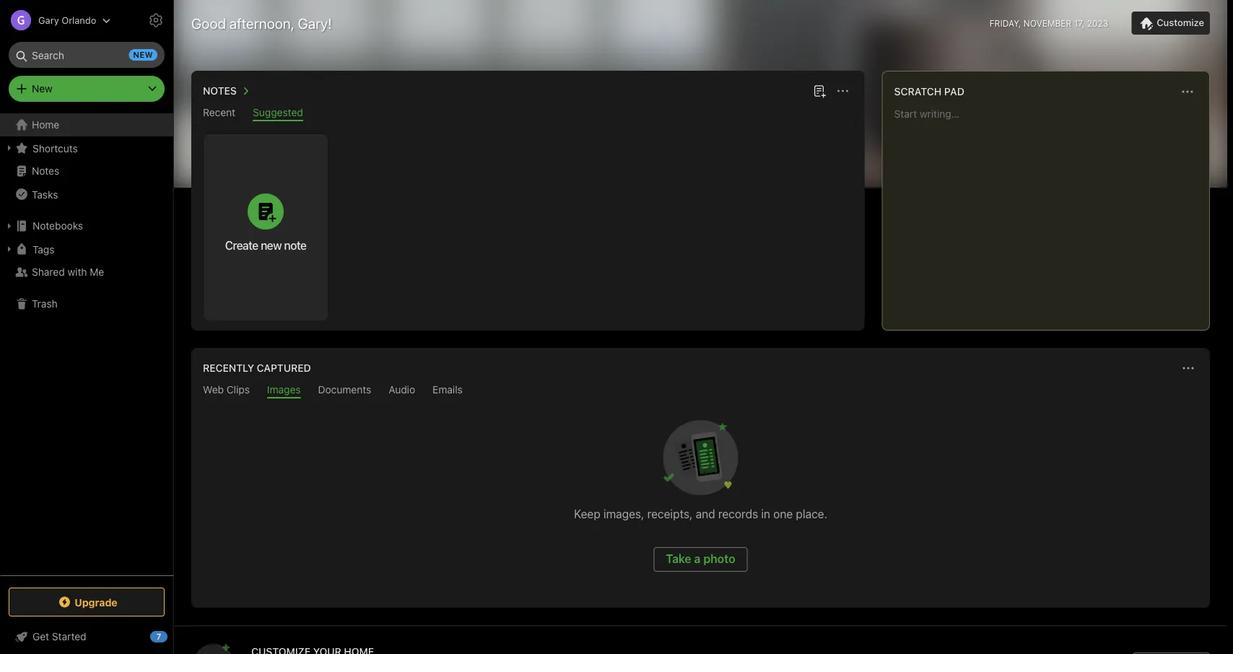 Task type: locate. For each thing, give the bounding box(es) containing it.
more actions image for recently captured
[[1180, 360, 1197, 377]]

notes inside "link"
[[32, 165, 59, 177]]

notes up recent
[[203, 85, 237, 97]]

0 vertical spatial tab list
[[194, 106, 862, 121]]

scratch
[[894, 86, 942, 97]]

1 tab list from the top
[[194, 106, 862, 121]]

Account field
[[0, 6, 111, 35]]

notes link
[[0, 160, 173, 183]]

create
[[225, 238, 258, 252]]

1 vertical spatial new
[[261, 238, 282, 252]]

more actions field for scratch pad
[[1178, 82, 1198, 102]]

2023
[[1087, 18, 1108, 28]]

1 vertical spatial notes
[[32, 165, 59, 177]]

new inside search field
[[133, 50, 153, 60]]

images tab panel
[[191, 399, 1210, 608]]

images,
[[604, 507, 644, 521]]

gary orlando
[[38, 15, 96, 26]]

notes up 'tasks' in the top left of the page
[[32, 165, 59, 177]]

click to collapse image
[[168, 627, 179, 645]]

gary!
[[298, 14, 332, 31]]

tab list
[[194, 106, 862, 121], [194, 384, 1207, 399]]

suggested
[[253, 106, 303, 118]]

0 vertical spatial notes
[[203, 85, 237, 97]]

upgrade button
[[9, 588, 165, 617]]

17,
[[1074, 18, 1085, 28]]

expand notebooks image
[[4, 220, 15, 232]]

and
[[696, 507, 715, 521]]

suggested tab
[[253, 106, 303, 121]]

0 horizontal spatial new
[[133, 50, 153, 60]]

me
[[90, 266, 104, 278]]

new down settings image
[[133, 50, 153, 60]]

1 vertical spatial tab list
[[194, 384, 1207, 399]]

notes inside button
[[203, 85, 237, 97]]

create new note button
[[204, 134, 328, 321]]

started
[[52, 631, 86, 643]]

notes button
[[200, 82, 254, 100]]

new inside button
[[261, 238, 282, 252]]

tags button
[[0, 238, 173, 261]]

Start writing… text field
[[894, 108, 1209, 318]]

recent tab
[[203, 106, 235, 121]]

keep images, receipts, and records in one place.
[[574, 507, 827, 521]]

Search text field
[[19, 42, 155, 68]]

home link
[[0, 113, 173, 136]]

new
[[133, 50, 153, 60], [261, 238, 282, 252]]

7
[[157, 632, 161, 642]]

tab list containing recent
[[194, 106, 862, 121]]

documents tab
[[318, 384, 371, 399]]

tab list for recently captured
[[194, 384, 1207, 399]]

customize
[[1157, 17, 1204, 28]]

orlando
[[62, 15, 96, 26]]

expand tags image
[[4, 243, 15, 255]]

good afternoon, gary!
[[191, 14, 332, 31]]

afternoon,
[[229, 14, 294, 31]]

0 vertical spatial new
[[133, 50, 153, 60]]

tab list containing web clips
[[194, 384, 1207, 399]]

shared
[[32, 266, 65, 278]]

suggested tab panel
[[191, 121, 865, 331]]

gary
[[38, 15, 59, 26]]

recently captured button
[[200, 360, 311, 377]]

audio
[[389, 384, 415, 396]]

more actions image
[[834, 82, 852, 100], [1179, 83, 1196, 100], [1180, 360, 1197, 377]]

2 tab list from the top
[[194, 384, 1207, 399]]

with
[[68, 266, 87, 278]]

1 horizontal spatial notes
[[203, 85, 237, 97]]

1 horizontal spatial new
[[261, 238, 282, 252]]

new search field
[[19, 42, 157, 68]]

tree
[[0, 113, 173, 575]]

take a photo button
[[654, 547, 748, 572]]

More actions field
[[833, 81, 853, 101], [1178, 82, 1198, 102], [1178, 358, 1199, 378]]

notes
[[203, 85, 237, 97], [32, 165, 59, 177]]

shared with me link
[[0, 261, 173, 284]]

0 horizontal spatial notes
[[32, 165, 59, 177]]

new button
[[9, 76, 165, 102]]

clips
[[227, 384, 250, 396]]

photo
[[704, 552, 735, 566]]

images tab
[[267, 384, 301, 399]]

shared with me
[[32, 266, 104, 278]]

shortcuts
[[32, 142, 78, 154]]

audio tab
[[389, 384, 415, 399]]

new left note
[[261, 238, 282, 252]]

emails
[[433, 384, 463, 396]]

upgrade
[[75, 596, 117, 608]]

notebooks link
[[0, 214, 173, 238]]

place.
[[796, 507, 827, 521]]

settings image
[[147, 12, 165, 29]]



Task type: describe. For each thing, give the bounding box(es) containing it.
web clips
[[203, 384, 250, 396]]

recently
[[203, 362, 254, 374]]

take a photo
[[666, 552, 735, 566]]

captured
[[257, 362, 311, 374]]

receipts,
[[647, 507, 693, 521]]

new
[[32, 83, 53, 95]]

friday, november 17, 2023
[[990, 18, 1108, 28]]

tasks
[[32, 188, 58, 200]]

more actions field for recently captured
[[1178, 358, 1199, 378]]

Help and Learning task checklist field
[[0, 625, 173, 648]]

in
[[761, 507, 770, 521]]

scratch pad button
[[891, 83, 965, 100]]

create new note
[[225, 238, 306, 252]]

scratch pad
[[894, 86, 965, 97]]

records
[[718, 507, 758, 521]]

note
[[284, 238, 306, 252]]

notebooks
[[32, 220, 83, 232]]

shortcuts button
[[0, 136, 173, 160]]

emails tab
[[433, 384, 463, 399]]

more actions image for scratch pad
[[1179, 83, 1196, 100]]

home
[[32, 119, 59, 131]]

web clips tab
[[203, 384, 250, 399]]

pad
[[944, 86, 965, 97]]

tags
[[32, 243, 54, 255]]

tasks button
[[0, 183, 173, 206]]

tab list for notes
[[194, 106, 862, 121]]

november
[[1024, 18, 1072, 28]]

documents
[[318, 384, 371, 396]]

recent
[[203, 106, 235, 118]]

friday,
[[990, 18, 1021, 28]]

web
[[203, 384, 224, 396]]

get started
[[32, 631, 86, 643]]

trash
[[32, 298, 58, 310]]

good
[[191, 14, 226, 31]]

get
[[32, 631, 49, 643]]

recently captured
[[203, 362, 311, 374]]

customize button
[[1132, 12, 1210, 35]]

trash link
[[0, 292, 173, 316]]

take
[[666, 552, 691, 566]]

one
[[773, 507, 793, 521]]

images
[[267, 384, 301, 396]]

keep
[[574, 507, 601, 521]]

tree containing home
[[0, 113, 173, 575]]

a
[[694, 552, 701, 566]]



Task type: vqa. For each thing, say whether or not it's contained in the screenshot.
"Expand note" icon
no



